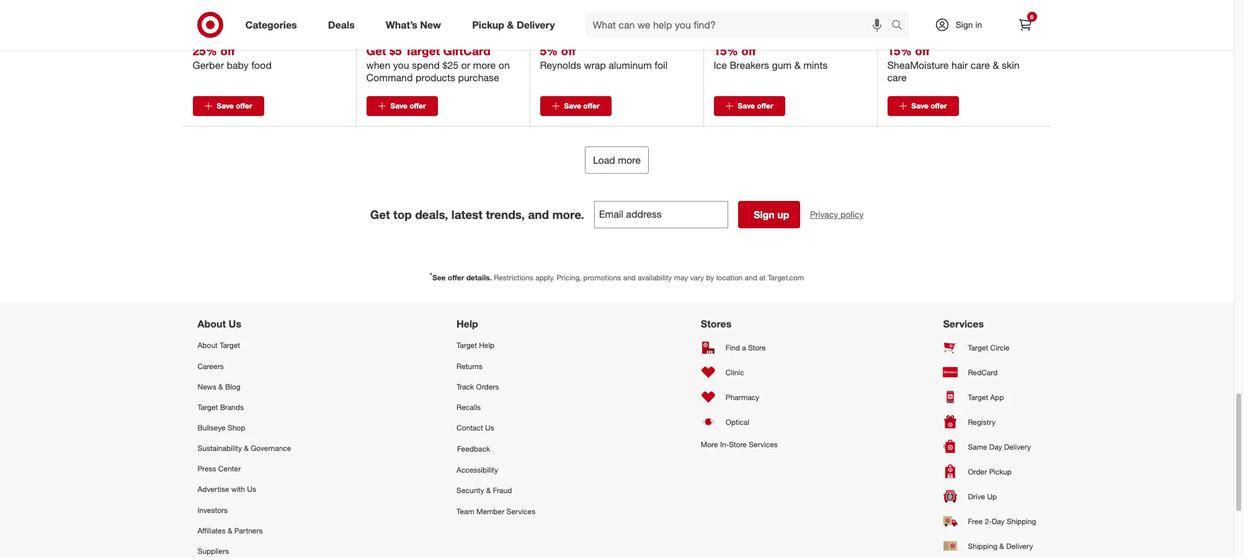 Task type: vqa. For each thing, say whether or not it's contained in the screenshot.
$10.99 When purchased online
no



Task type: describe. For each thing, give the bounding box(es) containing it.
save offer button for ice
[[714, 96, 785, 116]]

5%
[[540, 44, 558, 58]]

target circle link
[[944, 335, 1037, 360]]

offer for baby
[[236, 101, 252, 111]]

us for contact us
[[485, 423, 494, 433]]

free 2-day shipping link
[[944, 509, 1037, 534]]

at
[[760, 273, 766, 283]]

& for affiliates & partners
[[228, 526, 232, 535]]

get for get top deals, latest trends, and more.
[[370, 208, 390, 222]]

free 2-day shipping
[[968, 517, 1037, 526]]

with
[[231, 485, 245, 494]]

what's
[[386, 18, 418, 31]]

$25
[[443, 59, 459, 72]]

* see offer details. restrictions apply. pricing, promotions and availability may vary by location and at target.com
[[430, 271, 804, 283]]

security & fraud link
[[457, 481, 536, 501]]

more inside button
[[618, 154, 641, 166]]

press center
[[198, 464, 241, 474]]

center
[[218, 464, 241, 474]]

investors link
[[198, 500, 291, 520]]

25% off gerber baby food
[[193, 44, 272, 72]]

returns link
[[457, 356, 536, 377]]

pricing,
[[557, 273, 581, 283]]

0 horizontal spatial and
[[528, 208, 549, 222]]

details.
[[466, 273, 492, 283]]

target for target help
[[457, 341, 477, 350]]

clinic link
[[701, 360, 778, 385]]

same day delivery link
[[944, 435, 1037, 459]]

save offer button for sheamoisture
[[888, 96, 959, 116]]

15% for 15% off sheamoisture hair care & skin care
[[888, 44, 912, 58]]

load
[[593, 154, 615, 166]]

target help
[[457, 341, 495, 350]]

privacy
[[810, 209, 838, 220]]

What can we help you find? suggestions appear below search field
[[586, 11, 895, 38]]

& inside 15% off ice breakers gum & mints
[[795, 59, 801, 72]]

orders
[[476, 382, 499, 391]]

sign for sign in
[[956, 19, 973, 30]]

save for ice
[[738, 101, 755, 111]]

1 vertical spatial help
[[479, 341, 495, 350]]

giftcard
[[443, 44, 491, 58]]

spend
[[412, 59, 440, 72]]

optical link
[[701, 410, 778, 435]]

& for news & blog
[[218, 382, 223, 391]]

us for about us
[[229, 318, 241, 330]]

careers
[[198, 362, 224, 371]]

1 horizontal spatial and
[[623, 273, 636, 283]]

suppliers link
[[198, 541, 291, 557]]

0 horizontal spatial care
[[888, 72, 907, 84]]

& for shipping & delivery
[[1000, 542, 1005, 551]]

restrictions
[[494, 273, 534, 283]]

target inside 'link'
[[220, 341, 240, 350]]

off for 25% off gerber baby food
[[220, 44, 235, 58]]

latest
[[452, 208, 483, 222]]

promotions
[[584, 273, 621, 283]]

save for gerber
[[217, 101, 234, 111]]

offer for giftcard
[[410, 101, 426, 111]]

target for target circle
[[968, 343, 989, 352]]

2 vertical spatial us
[[247, 485, 256, 494]]

target for target brands
[[198, 403, 218, 412]]

command
[[366, 72, 413, 84]]

save offer for target
[[391, 101, 426, 111]]

trends,
[[486, 208, 525, 222]]

save offer for reynolds
[[564, 101, 600, 111]]

more
[[701, 440, 718, 450]]

sustainability
[[198, 444, 242, 453]]

bullseye shop link
[[198, 418, 291, 438]]

6 link
[[1012, 11, 1039, 38]]

5% off reynolds wrap aluminum foil
[[540, 44, 668, 72]]

drive
[[968, 492, 985, 501]]

reynolds
[[540, 59, 581, 72]]

new
[[420, 18, 441, 31]]

returns
[[457, 362, 483, 371]]

app
[[991, 393, 1004, 402]]

store for a
[[748, 343, 766, 352]]

suppliers
[[198, 547, 229, 556]]

delivery for shipping & delivery
[[1007, 542, 1033, 551]]

optical
[[726, 418, 750, 427]]

about for about target
[[198, 341, 218, 350]]

location
[[717, 273, 743, 283]]

target brands
[[198, 403, 244, 412]]

brands
[[220, 403, 244, 412]]

what's new link
[[375, 11, 457, 38]]

& for security & fraud
[[486, 486, 491, 495]]

categories link
[[235, 11, 313, 38]]

foil
[[655, 59, 668, 72]]

bullseye shop
[[198, 423, 245, 433]]

0 vertical spatial services
[[944, 318, 984, 330]]

offer inside * see offer details. restrictions apply. pricing, promotions and availability may vary by location and at target.com
[[448, 273, 464, 283]]

1 horizontal spatial services
[[749, 440, 778, 450]]

find a store
[[726, 343, 766, 352]]

advertise
[[198, 485, 229, 494]]

search
[[886, 20, 916, 32]]

shipping & delivery link
[[944, 534, 1037, 557]]

save offer button for target
[[366, 96, 438, 116]]

feedback
[[457, 444, 490, 454]]

drive up link
[[944, 484, 1037, 509]]

15% for 15% off ice breakers gum & mints
[[714, 44, 738, 58]]

purchase
[[458, 72, 499, 84]]

order pickup link
[[944, 459, 1037, 484]]

breakers
[[730, 59, 770, 72]]

fraud
[[493, 486, 512, 495]]

sign up
[[754, 209, 790, 221]]

sustainability & governance
[[198, 444, 291, 453]]

save offer for gerber
[[217, 101, 252, 111]]

sign in link
[[924, 11, 1002, 38]]

news & blog
[[198, 382, 241, 391]]

team member services link
[[457, 501, 536, 522]]

contact
[[457, 423, 483, 433]]

& for sustainability & governance
[[244, 444, 249, 453]]

food
[[251, 59, 272, 72]]

target for target app
[[968, 393, 989, 402]]



Task type: locate. For each thing, give the bounding box(es) containing it.
delivery for same day delivery
[[1005, 442, 1031, 452]]

15% up ice
[[714, 44, 738, 58]]

1 vertical spatial get
[[370, 208, 390, 222]]

privacy policy
[[810, 209, 864, 220]]

find a store link
[[701, 335, 778, 360]]

1 horizontal spatial us
[[247, 485, 256, 494]]

target.com
[[768, 273, 804, 283]]

pickup & delivery
[[472, 18, 555, 31]]

25%
[[193, 44, 217, 58]]

services down optical link
[[749, 440, 778, 450]]

0 horizontal spatial help
[[457, 318, 478, 330]]

1 vertical spatial delivery
[[1005, 442, 1031, 452]]

more.
[[553, 208, 584, 222]]

redcard link
[[944, 360, 1037, 385]]

3 save from the left
[[564, 101, 581, 111]]

about up about target
[[198, 318, 226, 330]]

day right free
[[992, 517, 1005, 526]]

0 horizontal spatial us
[[229, 318, 241, 330]]

target left app
[[968, 393, 989, 402]]

15% up the sheamoisture
[[888, 44, 912, 58]]

more inside get $5 target giftcard when you spend $25 or more on command products purchase
[[473, 59, 496, 72]]

save offer down baby
[[217, 101, 252, 111]]

help up the target help
[[457, 318, 478, 330]]

press center link
[[198, 459, 291, 479]]

get top deals, latest trends, and more.
[[370, 208, 584, 222]]

delivery up the order pickup
[[1005, 442, 1031, 452]]

1 horizontal spatial help
[[479, 341, 495, 350]]

and left availability
[[623, 273, 636, 283]]

save for target
[[391, 101, 408, 111]]

1 horizontal spatial sign
[[956, 19, 973, 30]]

target down news
[[198, 403, 218, 412]]

2 vertical spatial delivery
[[1007, 542, 1033, 551]]

order
[[968, 467, 987, 476]]

save offer down command at the left of the page
[[391, 101, 426, 111]]

save offer for ice
[[738, 101, 774, 111]]

get inside get $5 target giftcard when you spend $25 or more on command products purchase
[[366, 44, 386, 58]]

off up the reynolds
[[561, 44, 576, 58]]

1 horizontal spatial care
[[971, 59, 990, 72]]

registry link
[[944, 410, 1037, 435]]

pickup up giftcard
[[472, 18, 505, 31]]

0 vertical spatial us
[[229, 318, 241, 330]]

1 off from the left
[[220, 44, 235, 58]]

products
[[416, 72, 455, 84]]

1 save offer from the left
[[217, 101, 252, 111]]

sign for sign up
[[754, 209, 775, 221]]

load more button
[[585, 147, 649, 174]]

day right same
[[990, 442, 1003, 452]]

offer
[[236, 101, 252, 111], [410, 101, 426, 111], [583, 101, 600, 111], [757, 101, 774, 111], [931, 101, 947, 111], [448, 273, 464, 283]]

save down baby
[[217, 101, 234, 111]]

off inside 5% off reynolds wrap aluminum foil
[[561, 44, 576, 58]]

when
[[366, 59, 391, 72]]

ice
[[714, 59, 727, 72]]

care right hair
[[971, 59, 990, 72]]

affiliates & partners
[[198, 526, 263, 535]]

1 about from the top
[[198, 318, 226, 330]]

a
[[742, 343, 746, 352]]

offer right see
[[448, 273, 464, 283]]

0 horizontal spatial more
[[473, 59, 496, 72]]

2 vertical spatial services
[[507, 507, 536, 516]]

sign left in
[[956, 19, 973, 30]]

us right 'contact'
[[485, 423, 494, 433]]

2 off from the left
[[561, 44, 576, 58]]

recalls
[[457, 403, 481, 412]]

care
[[971, 59, 990, 72], [888, 72, 907, 84]]

contact us
[[457, 423, 494, 433]]

may
[[674, 273, 688, 283]]

what's new
[[386, 18, 441, 31]]

off up baby
[[220, 44, 235, 58]]

off inside 25% off gerber baby food
[[220, 44, 235, 58]]

2 save offer button from the left
[[366, 96, 438, 116]]

& up on at the left of the page
[[507, 18, 514, 31]]

1 horizontal spatial shipping
[[1007, 517, 1037, 526]]

off up the sheamoisture
[[915, 44, 930, 58]]

day inside same day delivery link
[[990, 442, 1003, 452]]

5 save from the left
[[912, 101, 929, 111]]

gerber
[[193, 59, 224, 72]]

2 save offer from the left
[[391, 101, 426, 111]]

& right gum
[[795, 59, 801, 72]]

0 horizontal spatial pickup
[[472, 18, 505, 31]]

save offer down wrap
[[564, 101, 600, 111]]

about us
[[198, 318, 241, 330]]

save offer down the "breakers"
[[738, 101, 774, 111]]

by
[[706, 273, 714, 283]]

blog
[[225, 382, 241, 391]]

5 save offer from the left
[[912, 101, 947, 111]]

circle
[[991, 343, 1010, 352]]

delivery down free 2-day shipping
[[1007, 542, 1033, 551]]

governance
[[251, 444, 291, 453]]

shipping inside shipping & delivery link
[[968, 542, 998, 551]]

accessibility link
[[457, 460, 536, 481]]

save down the reynolds
[[564, 101, 581, 111]]

2 about from the top
[[198, 341, 218, 350]]

0 vertical spatial sign
[[956, 19, 973, 30]]

services
[[944, 318, 984, 330], [749, 440, 778, 450], [507, 507, 536, 516]]

0 horizontal spatial 15%
[[714, 44, 738, 58]]

search button
[[886, 11, 916, 41]]

1 horizontal spatial pickup
[[990, 467, 1012, 476]]

save
[[217, 101, 234, 111], [391, 101, 408, 111], [564, 101, 581, 111], [738, 101, 755, 111], [912, 101, 929, 111]]

you
[[393, 59, 409, 72]]

save down command at the left of the page
[[391, 101, 408, 111]]

save offer button for gerber
[[193, 96, 264, 116]]

clinic
[[726, 368, 744, 377]]

1 vertical spatial more
[[618, 154, 641, 166]]

target down about us at bottom left
[[220, 341, 240, 350]]

off inside 15% off sheamoisture hair care & skin care
[[915, 44, 930, 58]]

target left circle
[[968, 343, 989, 352]]

save offer button for reynolds
[[540, 96, 612, 116]]

2 horizontal spatial services
[[944, 318, 984, 330]]

shop
[[228, 423, 245, 433]]

advertise with us link
[[198, 479, 291, 500]]

affiliates
[[198, 526, 226, 535]]

save offer down the sheamoisture
[[912, 101, 947, 111]]

0 vertical spatial pickup
[[472, 18, 505, 31]]

affiliates & partners link
[[198, 520, 291, 541]]

offer down baby
[[236, 101, 252, 111]]

care down search button
[[888, 72, 907, 84]]

save offer button
[[193, 96, 264, 116], [366, 96, 438, 116], [540, 96, 612, 116], [714, 96, 785, 116], [888, 96, 959, 116]]

2 horizontal spatial and
[[745, 273, 758, 283]]

& left blog
[[218, 382, 223, 391]]

availability
[[638, 273, 672, 283]]

member
[[477, 507, 505, 516]]

& left skin
[[993, 59, 999, 72]]

offer down 15% off sheamoisture hair care & skin care
[[931, 101, 947, 111]]

save down the "breakers"
[[738, 101, 755, 111]]

4 save from the left
[[738, 101, 755, 111]]

help up returns link
[[479, 341, 495, 350]]

get left top at top left
[[370, 208, 390, 222]]

security
[[457, 486, 484, 495]]

off for 5% off reynolds wrap aluminum foil
[[561, 44, 576, 58]]

save down the sheamoisture
[[912, 101, 929, 111]]

& down bullseye shop link
[[244, 444, 249, 453]]

day inside the free 2-day shipping link
[[992, 517, 1005, 526]]

2 save from the left
[[391, 101, 408, 111]]

None text field
[[594, 201, 728, 229]]

save offer for sheamoisture
[[912, 101, 947, 111]]

save for reynolds
[[564, 101, 581, 111]]

0 vertical spatial delivery
[[517, 18, 555, 31]]

more right or
[[473, 59, 496, 72]]

off for 15% off ice breakers gum & mints
[[742, 44, 756, 58]]

target up spend
[[405, 44, 440, 58]]

1 vertical spatial us
[[485, 423, 494, 433]]

store for in-
[[729, 440, 747, 450]]

save offer button down command at the left of the page
[[366, 96, 438, 116]]

& inside 15% off sheamoisture hair care & skin care
[[993, 59, 999, 72]]

and left more.
[[528, 208, 549, 222]]

more right "load"
[[618, 154, 641, 166]]

0 vertical spatial get
[[366, 44, 386, 58]]

4 save offer from the left
[[738, 101, 774, 111]]

store down optical link
[[729, 440, 747, 450]]

offer for breakers
[[757, 101, 774, 111]]

1 vertical spatial day
[[992, 517, 1005, 526]]

about up careers
[[198, 341, 218, 350]]

2 horizontal spatial us
[[485, 423, 494, 433]]

shipping down 2-
[[968, 542, 998, 551]]

15% inside 15% off ice breakers gum & mints
[[714, 44, 738, 58]]

shipping up shipping & delivery in the bottom right of the page
[[1007, 517, 1037, 526]]

target app
[[968, 393, 1004, 402]]

or
[[461, 59, 470, 72]]

sign left 'up'
[[754, 209, 775, 221]]

1 save from the left
[[217, 101, 234, 111]]

pickup
[[472, 18, 505, 31], [990, 467, 1012, 476]]

get for get $5 target giftcard when you spend $25 or more on command products purchase
[[366, 44, 386, 58]]

off for 15% off sheamoisture hair care & skin care
[[915, 44, 930, 58]]

services up 'target circle' at the right bottom
[[944, 318, 984, 330]]

0 vertical spatial more
[[473, 59, 496, 72]]

0 horizontal spatial store
[[729, 440, 747, 450]]

deals
[[328, 18, 355, 31]]

3 off from the left
[[742, 44, 756, 58]]

0 vertical spatial shipping
[[1007, 517, 1037, 526]]

0 horizontal spatial sign
[[754, 209, 775, 221]]

15% off sheamoisture hair care & skin care
[[888, 44, 1020, 84]]

1 vertical spatial store
[[729, 440, 747, 450]]

bullseye
[[198, 423, 226, 433]]

1 horizontal spatial more
[[618, 154, 641, 166]]

services down fraud
[[507, 507, 536, 516]]

in
[[976, 19, 983, 30]]

target up returns
[[457, 341, 477, 350]]

same
[[968, 442, 988, 452]]

1 save offer button from the left
[[193, 96, 264, 116]]

1 vertical spatial pickup
[[990, 467, 1012, 476]]

& right affiliates
[[228, 526, 232, 535]]

more
[[473, 59, 496, 72], [618, 154, 641, 166]]

partners
[[234, 526, 263, 535]]

about target
[[198, 341, 240, 350]]

offer for wrap
[[583, 101, 600, 111]]

target circle
[[968, 343, 1010, 352]]

and
[[528, 208, 549, 222], [623, 273, 636, 283], [745, 273, 758, 283]]

2-
[[985, 517, 992, 526]]

deals link
[[318, 11, 370, 38]]

& down free 2-day shipping
[[1000, 542, 1005, 551]]

save for sheamoisture
[[912, 101, 929, 111]]

sustainability & governance link
[[198, 438, 291, 459]]

us inside "link"
[[485, 423, 494, 433]]

1 vertical spatial sign
[[754, 209, 775, 221]]

1 horizontal spatial 15%
[[888, 44, 912, 58]]

4 save offer button from the left
[[714, 96, 785, 116]]

2 15% from the left
[[888, 44, 912, 58]]

1 vertical spatial shipping
[[968, 542, 998, 551]]

1 15% from the left
[[714, 44, 738, 58]]

store inside more in-store services link
[[729, 440, 747, 450]]

3 save offer from the left
[[564, 101, 600, 111]]

delivery for pickup & delivery
[[517, 18, 555, 31]]

contact us link
[[457, 418, 536, 438]]

pickup right order
[[990, 467, 1012, 476]]

offer down products
[[410, 101, 426, 111]]

offer down the "breakers"
[[757, 101, 774, 111]]

security & fraud
[[457, 486, 512, 495]]

news
[[198, 382, 216, 391]]

same day delivery
[[968, 442, 1031, 452]]

0 vertical spatial store
[[748, 343, 766, 352]]

shipping & delivery
[[968, 542, 1033, 551]]

$5
[[390, 44, 402, 58]]

off inside 15% off ice breakers gum & mints
[[742, 44, 756, 58]]

offer down wrap
[[583, 101, 600, 111]]

top
[[393, 208, 412, 222]]

delivery up 5%
[[517, 18, 555, 31]]

about inside 'link'
[[198, 341, 218, 350]]

shipping inside the free 2-day shipping link
[[1007, 517, 1037, 526]]

hair
[[952, 59, 968, 72]]

advertise with us
[[198, 485, 256, 494]]

get up when
[[366, 44, 386, 58]]

off up the "breakers"
[[742, 44, 756, 58]]

offer for hair
[[931, 101, 947, 111]]

4 off from the left
[[915, 44, 930, 58]]

pickup & delivery link
[[462, 11, 571, 38]]

1 horizontal spatial store
[[748, 343, 766, 352]]

0 vertical spatial about
[[198, 318, 226, 330]]

about for about us
[[198, 318, 226, 330]]

15% inside 15% off sheamoisture hair care & skin care
[[888, 44, 912, 58]]

vary
[[690, 273, 704, 283]]

save offer button down baby
[[193, 96, 264, 116]]

target inside get $5 target giftcard when you spend $25 or more on command products purchase
[[405, 44, 440, 58]]

privacy policy link
[[810, 209, 864, 221]]

0 vertical spatial help
[[457, 318, 478, 330]]

store right the a
[[748, 343, 766, 352]]

0 horizontal spatial shipping
[[968, 542, 998, 551]]

1 vertical spatial services
[[749, 440, 778, 450]]

0 vertical spatial day
[[990, 442, 1003, 452]]

save offer button down the reynolds
[[540, 96, 612, 116]]

apply.
[[536, 273, 555, 283]]

sign inside button
[[754, 209, 775, 221]]

us right with
[[247, 485, 256, 494]]

1 vertical spatial about
[[198, 341, 218, 350]]

news & blog link
[[198, 377, 291, 397]]

save offer button down the sheamoisture
[[888, 96, 959, 116]]

& for pickup & delivery
[[507, 18, 514, 31]]

see
[[432, 273, 446, 283]]

us up about target 'link'
[[229, 318, 241, 330]]

save offer button down the "breakers"
[[714, 96, 785, 116]]

& left fraud
[[486, 486, 491, 495]]

gum
[[772, 59, 792, 72]]

in-
[[720, 440, 729, 450]]

0 horizontal spatial services
[[507, 507, 536, 516]]

feedback button
[[457, 438, 536, 460]]

and left at
[[745, 273, 758, 283]]

store inside the find a store link
[[748, 343, 766, 352]]

careers link
[[198, 356, 291, 377]]

3 save offer button from the left
[[540, 96, 612, 116]]

5 save offer button from the left
[[888, 96, 959, 116]]

pharmacy
[[726, 393, 760, 402]]

free
[[968, 517, 983, 526]]



